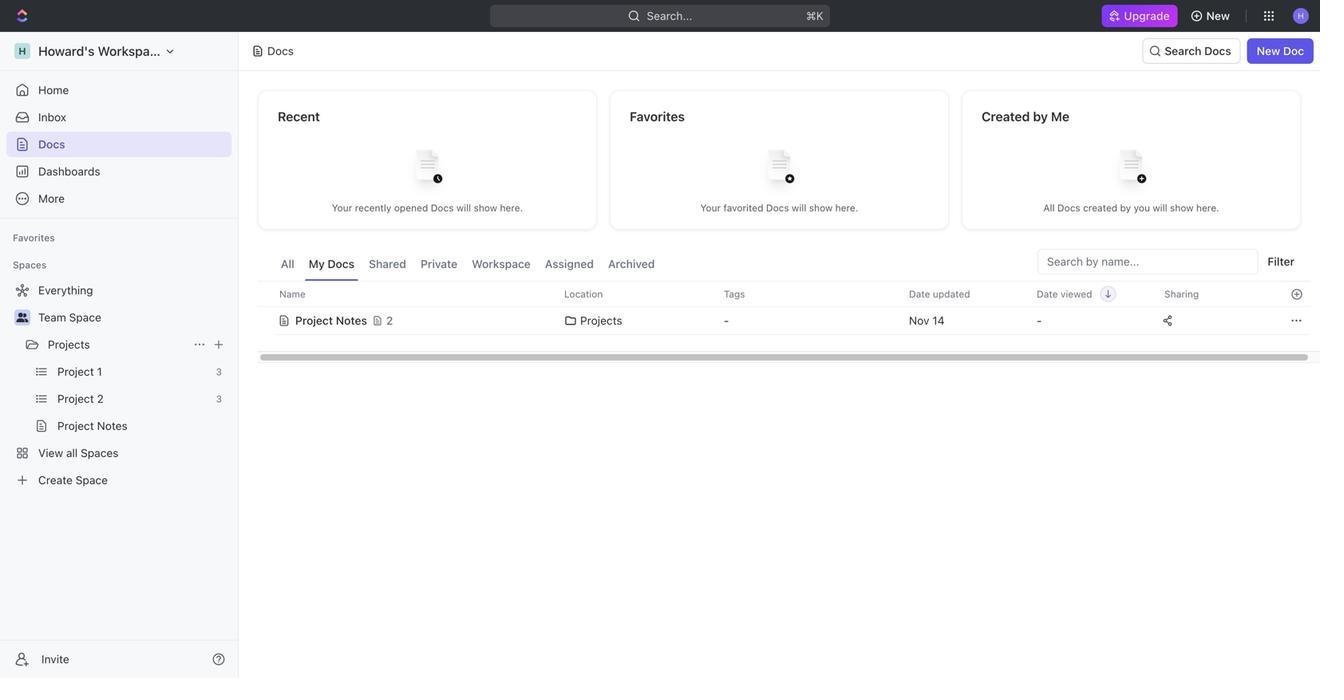 Task type: locate. For each thing, give the bounding box(es) containing it.
2 down shared button
[[386, 314, 393, 327]]

workspace
[[98, 44, 164, 59], [472, 258, 531, 271]]

docs right my
[[328, 258, 355, 271]]

workspace inside button
[[472, 258, 531, 271]]

1 horizontal spatial new
[[1258, 44, 1281, 57]]

projects link
[[48, 332, 187, 358]]

date
[[910, 289, 931, 300], [1037, 289, 1058, 300]]

show
[[474, 202, 498, 214], [810, 202, 833, 214], [1171, 202, 1194, 214]]

space down view all spaces
[[76, 474, 108, 487]]

2 - from the left
[[1037, 314, 1042, 327]]

docs down inbox
[[38, 138, 65, 151]]

project
[[295, 314, 333, 327], [57, 365, 94, 379], [57, 392, 94, 406], [57, 420, 94, 433]]

1 horizontal spatial your
[[701, 202, 721, 214]]

project notes down name
[[295, 314, 367, 327]]

nov
[[910, 314, 930, 327]]

1 vertical spatial h
[[19, 46, 26, 57]]

-
[[724, 314, 729, 327], [1037, 314, 1042, 327]]

docs up recent
[[268, 44, 294, 57]]

0 vertical spatial new
[[1207, 9, 1231, 22]]

1 horizontal spatial will
[[792, 202, 807, 214]]

assigned
[[545, 258, 594, 271]]

by
[[1034, 109, 1048, 124], [1121, 202, 1132, 214]]

1 horizontal spatial all
[[1044, 202, 1055, 214]]

search docs
[[1165, 44, 1232, 57]]

1 horizontal spatial h
[[1299, 11, 1305, 20]]

space right team
[[69, 311, 101, 324]]

docs inside button
[[1205, 44, 1232, 57]]

0 horizontal spatial project notes
[[57, 420, 128, 433]]

new for new doc
[[1258, 44, 1281, 57]]

your left recently
[[332, 202, 352, 214]]

date inside date viewed button
[[1037, 289, 1058, 300]]

h left the howard's at the top of page
[[19, 46, 26, 57]]

no favorited docs image
[[748, 138, 812, 202]]

show up workspace button
[[474, 202, 498, 214]]

search docs button
[[1143, 38, 1242, 64]]

1 your from the left
[[332, 202, 352, 214]]

1 3 from the top
[[216, 367, 222, 378]]

all left created
[[1044, 202, 1055, 214]]

projects down location
[[581, 314, 623, 327]]

0 vertical spatial all
[[1044, 202, 1055, 214]]

row
[[258, 281, 1311, 307], [258, 305, 1311, 337]]

favorites
[[630, 109, 685, 124], [13, 232, 55, 244]]

docs right favorited
[[767, 202, 790, 214]]

my docs button
[[305, 249, 359, 281]]

2 date from the left
[[1037, 289, 1058, 300]]

0 vertical spatial favorites
[[630, 109, 685, 124]]

all docs created by you will show here.
[[1044, 202, 1220, 214]]

notes inside sidebar 'navigation'
[[97, 420, 128, 433]]

0 vertical spatial notes
[[336, 314, 367, 327]]

h
[[1299, 11, 1305, 20], [19, 46, 26, 57]]

tree
[[6, 278, 232, 494]]

0 horizontal spatial 2
[[97, 392, 104, 406]]

1 vertical spatial space
[[76, 474, 108, 487]]

0 horizontal spatial will
[[457, 202, 471, 214]]

2 horizontal spatial will
[[1153, 202, 1168, 214]]

will right opened
[[457, 202, 471, 214]]

1 row from the top
[[258, 281, 1311, 307]]

tab list containing all
[[277, 249, 659, 281]]

1 horizontal spatial project notes
[[295, 314, 367, 327]]

1 vertical spatial spaces
[[81, 447, 119, 460]]

will down no favorited docs image
[[792, 202, 807, 214]]

h inside dropdown button
[[1299, 11, 1305, 20]]

0 horizontal spatial -
[[724, 314, 729, 327]]

1 horizontal spatial 2
[[386, 314, 393, 327]]

workspace up home link
[[98, 44, 164, 59]]

1 vertical spatial favorites
[[13, 232, 55, 244]]

nov 14
[[910, 314, 945, 327]]

all left my
[[281, 258, 295, 271]]

1 date from the left
[[910, 289, 931, 300]]

tab list
[[277, 249, 659, 281]]

0 horizontal spatial new
[[1207, 9, 1231, 22]]

- down the tags
[[724, 314, 729, 327]]

0 vertical spatial project notes
[[295, 314, 367, 327]]

projects down "team space"
[[48, 338, 90, 351]]

search
[[1165, 44, 1202, 57]]

your left favorited
[[701, 202, 721, 214]]

more
[[38, 192, 65, 205]]

0 horizontal spatial projects
[[48, 338, 90, 351]]

viewed
[[1061, 289, 1093, 300]]

archived button
[[604, 249, 659, 281]]

- down date viewed
[[1037, 314, 1042, 327]]

0 vertical spatial projects
[[581, 314, 623, 327]]

date viewed button
[[1028, 282, 1117, 307]]

howard's
[[38, 44, 95, 59]]

docs right opened
[[431, 202, 454, 214]]

will
[[457, 202, 471, 214], [792, 202, 807, 214], [1153, 202, 1168, 214]]

home link
[[6, 77, 232, 103]]

1 horizontal spatial here.
[[836, 202, 859, 214]]

no recent docs image
[[396, 138, 460, 202]]

1 vertical spatial notes
[[97, 420, 128, 433]]

2
[[386, 314, 393, 327], [97, 392, 104, 406]]

0 horizontal spatial h
[[19, 46, 26, 57]]

by left me
[[1034, 109, 1048, 124]]

tags
[[724, 289, 746, 300]]

new left doc
[[1258, 44, 1281, 57]]

filter button
[[1262, 249, 1302, 275]]

favorites inside button
[[13, 232, 55, 244]]

0 horizontal spatial date
[[910, 289, 931, 300]]

notes
[[336, 314, 367, 327], [97, 420, 128, 433]]

spaces right all
[[81, 447, 119, 460]]

1 vertical spatial all
[[281, 258, 295, 271]]

1 horizontal spatial -
[[1037, 314, 1042, 327]]

2 horizontal spatial here.
[[1197, 202, 1220, 214]]

1 vertical spatial 2
[[97, 392, 104, 406]]

project down name
[[295, 314, 333, 327]]

spaces
[[13, 260, 47, 271], [81, 447, 119, 460]]

2 your from the left
[[701, 202, 721, 214]]

project for project 2 link
[[57, 392, 94, 406]]

date for date updated
[[910, 289, 931, 300]]

all inside button
[[281, 258, 295, 271]]

all button
[[277, 249, 299, 281]]

date updated button
[[900, 282, 980, 307]]

project notes
[[295, 314, 367, 327], [57, 420, 128, 433]]

1 show from the left
[[474, 202, 498, 214]]

2 3 from the top
[[216, 394, 222, 405]]

0 horizontal spatial all
[[281, 258, 295, 271]]

new inside new button
[[1207, 9, 1231, 22]]

space
[[69, 311, 101, 324], [76, 474, 108, 487]]

tree containing everything
[[6, 278, 232, 494]]

Search by name... text field
[[1048, 250, 1249, 274]]

date up "nov"
[[910, 289, 931, 300]]

date updated
[[910, 289, 971, 300]]

1 will from the left
[[457, 202, 471, 214]]

project for project 1 link
[[57, 365, 94, 379]]

1
[[97, 365, 102, 379]]

1 horizontal spatial workspace
[[472, 258, 531, 271]]

2 inside sidebar 'navigation'
[[97, 392, 104, 406]]

1 horizontal spatial by
[[1121, 202, 1132, 214]]

projects
[[581, 314, 623, 327], [48, 338, 90, 351]]

1 vertical spatial workspace
[[472, 258, 531, 271]]

docs right search
[[1205, 44, 1232, 57]]

0 vertical spatial by
[[1034, 109, 1048, 124]]

here.
[[500, 202, 523, 214], [836, 202, 859, 214], [1197, 202, 1220, 214]]

all for all
[[281, 258, 295, 271]]

project 2 link
[[57, 387, 210, 412]]

new
[[1207, 9, 1231, 22], [1258, 44, 1281, 57]]

project left 1
[[57, 365, 94, 379]]

by left you
[[1121, 202, 1132, 214]]

favorites button
[[6, 228, 61, 248]]

2 down 1
[[97, 392, 104, 406]]

name
[[279, 289, 306, 300]]

howard's workspace, , element
[[14, 43, 30, 59]]

h up doc
[[1299, 11, 1305, 20]]

date left viewed
[[1037, 289, 1058, 300]]

2 here. from the left
[[836, 202, 859, 214]]

user group image
[[16, 313, 28, 323]]

notes down my docs button
[[336, 314, 367, 327]]

favorited
[[724, 202, 764, 214]]

0 vertical spatial 2
[[386, 314, 393, 327]]

will right you
[[1153, 202, 1168, 214]]

team space link
[[38, 305, 228, 331]]

1 horizontal spatial show
[[810, 202, 833, 214]]

you
[[1134, 202, 1151, 214]]

team space
[[38, 311, 101, 324]]

table
[[258, 281, 1311, 337]]

0 vertical spatial h
[[1299, 11, 1305, 20]]

shared
[[369, 258, 406, 271]]

0 horizontal spatial show
[[474, 202, 498, 214]]

0 horizontal spatial spaces
[[13, 260, 47, 271]]

workspace right private
[[472, 258, 531, 271]]

project up view all spaces
[[57, 420, 94, 433]]

project notes inside sidebar 'navigation'
[[57, 420, 128, 433]]

sidebar navigation
[[0, 32, 242, 679]]

2 row from the top
[[258, 305, 1311, 337]]

project down project 1
[[57, 392, 94, 406]]

1 vertical spatial 3
[[216, 394, 222, 405]]

project 1 link
[[57, 359, 210, 385]]

notes up view all spaces link
[[97, 420, 128, 433]]

my
[[309, 258, 325, 271]]

1 - from the left
[[724, 314, 729, 327]]

2 horizontal spatial show
[[1171, 202, 1194, 214]]

project notes link
[[57, 414, 228, 439]]

date for date viewed
[[1037, 289, 1058, 300]]

0 vertical spatial 3
[[216, 367, 222, 378]]

spaces down 'favorites' button
[[13, 260, 47, 271]]

1 vertical spatial by
[[1121, 202, 1132, 214]]

3
[[216, 367, 222, 378], [216, 394, 222, 405]]

project notes down the project 2
[[57, 420, 128, 433]]

new up search docs
[[1207, 9, 1231, 22]]

1 horizontal spatial notes
[[336, 314, 367, 327]]

0 horizontal spatial workspace
[[98, 44, 164, 59]]

created by me
[[982, 109, 1070, 124]]

doc
[[1284, 44, 1305, 57]]

show right you
[[1171, 202, 1194, 214]]

new inside the new doc button
[[1258, 44, 1281, 57]]

1 vertical spatial project notes
[[57, 420, 128, 433]]

your recently opened docs will show here.
[[332, 202, 523, 214]]

more button
[[6, 186, 232, 212]]

0 horizontal spatial by
[[1034, 109, 1048, 124]]

1 horizontal spatial date
[[1037, 289, 1058, 300]]

private button
[[417, 249, 462, 281]]

0 vertical spatial space
[[69, 311, 101, 324]]

1 horizontal spatial spaces
[[81, 447, 119, 460]]

1 vertical spatial projects
[[48, 338, 90, 351]]

date inside date updated button
[[910, 289, 931, 300]]

0 horizontal spatial favorites
[[13, 232, 55, 244]]

1 horizontal spatial projects
[[581, 314, 623, 327]]

0 horizontal spatial your
[[332, 202, 352, 214]]

2 will from the left
[[792, 202, 807, 214]]

0 vertical spatial spaces
[[13, 260, 47, 271]]

0 vertical spatial workspace
[[98, 44, 164, 59]]

3 for 2
[[216, 394, 222, 405]]

0 horizontal spatial notes
[[97, 420, 128, 433]]

your
[[332, 202, 352, 214], [701, 202, 721, 214]]

all
[[1044, 202, 1055, 214], [281, 258, 295, 271]]

projects inside table
[[581, 314, 623, 327]]

show down no favorited docs image
[[810, 202, 833, 214]]

new doc
[[1258, 44, 1305, 57]]

1 vertical spatial new
[[1258, 44, 1281, 57]]

0 horizontal spatial here.
[[500, 202, 523, 214]]



Task type: vqa. For each thing, say whether or not it's contained in the screenshot.
left the Notes
yes



Task type: describe. For each thing, give the bounding box(es) containing it.
new button
[[1185, 3, 1240, 29]]

opened
[[394, 202, 428, 214]]

space for create space
[[76, 474, 108, 487]]

your for favorites
[[701, 202, 721, 214]]

view
[[38, 447, 63, 460]]

row containing project notes
[[258, 305, 1311, 337]]

notes inside row
[[336, 314, 367, 327]]

all for all docs created by you will show here.
[[1044, 202, 1055, 214]]

inbox
[[38, 111, 66, 124]]

my docs
[[309, 258, 355, 271]]

project notes inside row
[[295, 314, 367, 327]]

2 show from the left
[[810, 202, 833, 214]]

create space link
[[6, 468, 228, 494]]

home
[[38, 83, 69, 97]]

recent
[[278, 109, 320, 124]]

workspace inside sidebar 'navigation'
[[98, 44, 164, 59]]

created
[[982, 109, 1031, 124]]

archived
[[608, 258, 655, 271]]

new for new
[[1207, 9, 1231, 22]]

shared button
[[365, 249, 410, 281]]

updated
[[933, 289, 971, 300]]

docs link
[[6, 132, 232, 157]]

1 here. from the left
[[500, 202, 523, 214]]

everything link
[[6, 278, 228, 303]]

h inside sidebar 'navigation'
[[19, 46, 26, 57]]

howard's workspace
[[38, 44, 164, 59]]

private
[[421, 258, 458, 271]]

dashboards
[[38, 165, 100, 178]]

all
[[66, 447, 78, 460]]

h button
[[1289, 3, 1314, 29]]

view all spaces
[[38, 447, 119, 460]]

no created by me docs image
[[1100, 138, 1164, 202]]

search...
[[647, 9, 693, 22]]

created
[[1084, 202, 1118, 214]]

table containing project notes
[[258, 281, 1311, 337]]

3 for 1
[[216, 367, 222, 378]]

1 horizontal spatial favorites
[[630, 109, 685, 124]]

your for recent
[[332, 202, 352, 214]]

me
[[1052, 109, 1070, 124]]

workspace button
[[468, 249, 535, 281]]

docs left created
[[1058, 202, 1081, 214]]

recently
[[355, 202, 392, 214]]

⌘k
[[807, 9, 824, 22]]

filter
[[1268, 255, 1295, 268]]

project for project notes link
[[57, 420, 94, 433]]

upgrade link
[[1102, 5, 1178, 27]]

everything
[[38, 284, 93, 297]]

invite
[[42, 653, 69, 666]]

date viewed
[[1037, 289, 1093, 300]]

3 will from the left
[[1153, 202, 1168, 214]]

3 here. from the left
[[1197, 202, 1220, 214]]

location
[[565, 289, 603, 300]]

view all spaces link
[[6, 441, 228, 466]]

14
[[933, 314, 945, 327]]

tree inside sidebar 'navigation'
[[6, 278, 232, 494]]

space for team space
[[69, 311, 101, 324]]

project 2
[[57, 392, 104, 406]]

create
[[38, 474, 73, 487]]

3 show from the left
[[1171, 202, 1194, 214]]

project 1
[[57, 365, 102, 379]]

inbox link
[[6, 105, 232, 130]]

create space
[[38, 474, 108, 487]]

projects inside sidebar 'navigation'
[[48, 338, 90, 351]]

team
[[38, 311, 66, 324]]

2 inside row
[[386, 314, 393, 327]]

dashboards link
[[6, 159, 232, 184]]

filter button
[[1262, 249, 1302, 275]]

sharing
[[1165, 289, 1200, 300]]

assigned button
[[541, 249, 598, 281]]

upgrade
[[1125, 9, 1170, 22]]

new doc button
[[1248, 38, 1314, 64]]

your favorited docs will show here.
[[701, 202, 859, 214]]

row containing name
[[258, 281, 1311, 307]]

docs inside sidebar 'navigation'
[[38, 138, 65, 151]]

docs inside button
[[328, 258, 355, 271]]



